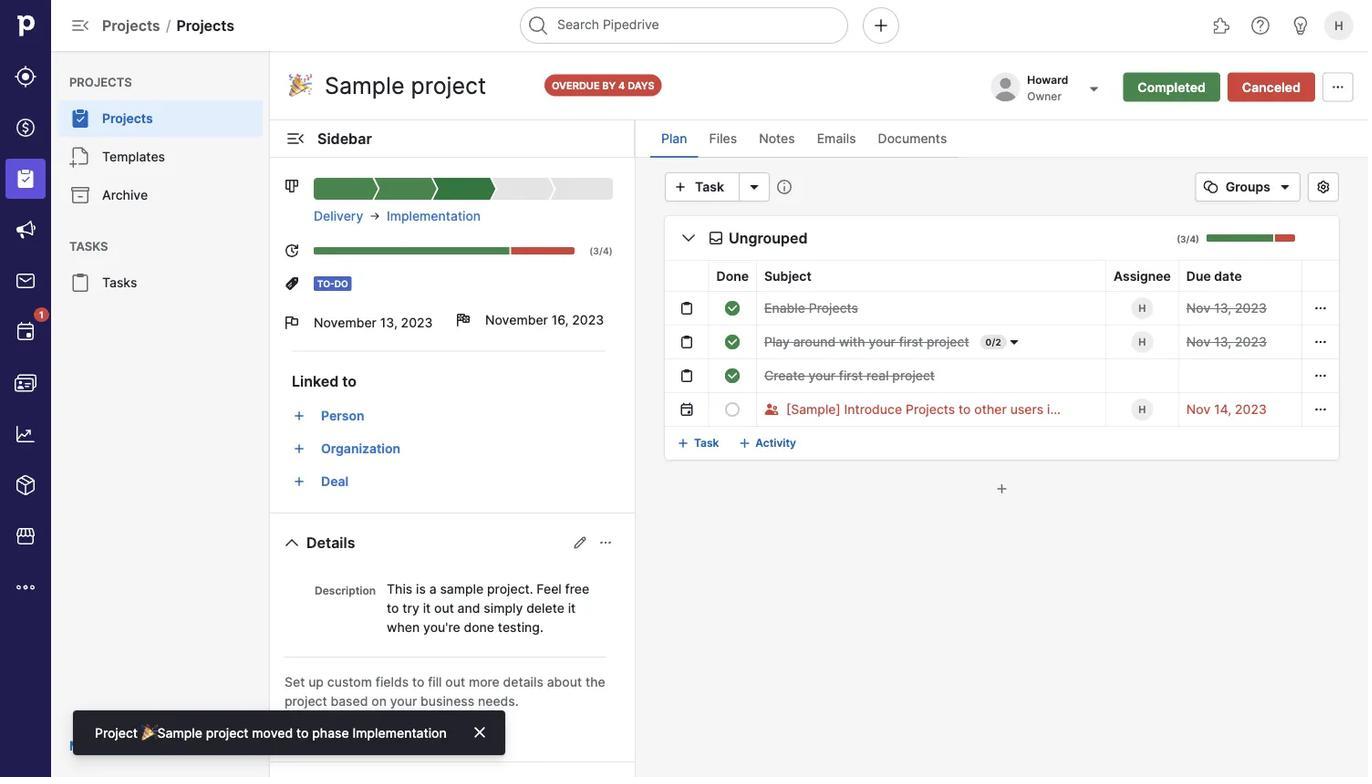 Task type: vqa. For each thing, say whether or not it's contained in the screenshot.
More 'icon'
yes



Task type: locate. For each thing, give the bounding box(es) containing it.
0 horizontal spatial )
[[610, 246, 613, 256]]

the right about
[[586, 674, 606, 690]]

0 vertical spatial your
[[869, 334, 896, 350]]

fields inside set up custom fields to fill out more details about the project based on your business needs.
[[376, 674, 409, 690]]

up for set up custom fields
[[305, 730, 319, 743]]

1 column header from the left
[[643, 261, 665, 292]]

users
[[1011, 402, 1044, 418], [122, 739, 157, 754]]

0 horizontal spatial it
[[423, 601, 431, 616]]

0 vertical spatial color active image
[[292, 409, 307, 423]]

color undefined image right sales inbox icon
[[69, 272, 91, 294]]

color primary image inside details button
[[281, 532, 303, 554]]

1 vertical spatial out
[[446, 674, 466, 690]]

0 vertical spatial fields
[[376, 674, 409, 690]]

( 3 / 4 ) up november 16, 2023
[[590, 246, 613, 256]]

task left activity button
[[695, 437, 719, 450]]

out inside set up custom fields to fill out more details about the project based on your business needs.
[[446, 674, 466, 690]]

set for set up custom fields
[[285, 730, 303, 743]]

based
[[331, 694, 368, 709]]

it
[[423, 601, 431, 616], [568, 601, 576, 616]]

2 horizontal spatial your
[[869, 334, 896, 350]]

( 3 / 4 )
[[1177, 234, 1200, 245], [590, 246, 613, 256]]

nov 13, 2023
[[1187, 301, 1268, 316], [1187, 334, 1268, 350]]

2 color active image from the top
[[292, 442, 307, 456]]

to right linked
[[342, 372, 357, 390]]

introduce
[[845, 402, 903, 418]]

create
[[765, 368, 806, 384]]

0 vertical spatial nov 13, 2023
[[1187, 301, 1268, 316]]

0 horizontal spatial ( 3 / 4 )
[[590, 246, 613, 256]]

project right real at the top
[[893, 368, 935, 384]]

to left other
[[959, 402, 972, 418]]

color active image
[[292, 409, 307, 423], [292, 442, 307, 456], [292, 475, 307, 489]]

13,
[[1215, 301, 1232, 316], [380, 315, 398, 331], [1215, 334, 1232, 350]]

sidebar
[[318, 130, 372, 147]]

activity button
[[734, 429, 804, 458]]

0 vertical spatial task button
[[665, 172, 740, 202]]

0 vertical spatial )
[[1197, 234, 1200, 245]]

1 vertical spatial users
[[122, 739, 157, 754]]

completed
[[1138, 79, 1206, 95]]

0 vertical spatial first
[[900, 334, 924, 350]]

1 vertical spatial task button
[[673, 429, 727, 458]]

cell
[[643, 292, 665, 325], [643, 325, 665, 359], [643, 359, 665, 393], [1107, 359, 1179, 393], [1179, 359, 1303, 393], [643, 393, 665, 427]]

out right the 'fill'
[[446, 674, 466, 690]]

color undefined image
[[69, 184, 91, 206], [69, 272, 91, 294]]

set inside set up custom fields to fill out more details about the project based on your business needs.
[[285, 674, 305, 690]]

custom up based
[[327, 674, 372, 690]]

moved
[[252, 726, 293, 741]]

2 set from the top
[[285, 730, 303, 743]]

november left 16,
[[486, 313, 548, 328]]

set up custom fields to fill out more details about the project based on your business needs.
[[285, 674, 606, 709]]

subject
[[765, 268, 812, 284]]

november for november 13, 2023
[[314, 315, 377, 331]]

2 vertical spatial color undefined image
[[15, 321, 37, 343]]

1 it from the left
[[423, 601, 431, 616]]

row group
[[643, 292, 1340, 427]]

0 horizontal spatial info image
[[168, 739, 182, 754]]

projects inside button
[[906, 402, 956, 418]]

1 vertical spatial implementation
[[353, 726, 447, 741]]

13, inside november 13, 2023 button
[[380, 315, 398, 331]]

set up moved on the bottom left of page
[[285, 674, 305, 690]]

1 vertical spatial 3
[[593, 246, 600, 256]]

details
[[503, 674, 544, 690]]

color link image left activity button
[[676, 436, 691, 451]]

project up phase
[[285, 694, 327, 709]]

)
[[1197, 234, 1200, 245], [610, 246, 613, 256]]

1 horizontal spatial color link image
[[738, 436, 752, 451]]

on
[[372, 694, 387, 709]]

[sample] introduce projects to other users in the company button
[[787, 399, 1141, 421]]

1 horizontal spatial )
[[1197, 234, 1200, 245]]

0 horizontal spatial your
[[390, 694, 417, 709]]

to left the 'fill'
[[412, 674, 425, 690]]

1 vertical spatial fields
[[364, 730, 393, 743]]

tasks link
[[58, 265, 263, 301]]

0 horizontal spatial users
[[122, 739, 157, 754]]

with
[[840, 334, 866, 350]]

1 vertical spatial color undefined image
[[69, 146, 91, 168]]

set inside button
[[285, 730, 303, 743]]

color undefined image up contacts image
[[15, 321, 37, 343]]

howard
[[1028, 73, 1069, 86]]

( up the 'assignee' column header
[[1177, 234, 1181, 245]]

assignee
[[1114, 268, 1172, 284]]

ungrouped
[[729, 229, 808, 247]]

custom inside set up custom fields to fill out more details about the project based on your business needs.
[[327, 674, 372, 690]]

fields for set up custom fields
[[364, 730, 393, 743]]

your
[[869, 334, 896, 350], [809, 368, 836, 384], [390, 694, 417, 709]]

2 nov from the top
[[1187, 334, 1211, 350]]

november
[[486, 313, 548, 328], [314, 315, 377, 331]]

plan
[[662, 131, 688, 146]]

custom down based
[[321, 730, 361, 743]]

1 vertical spatial nov
[[1187, 334, 1211, 350]]

1 vertical spatial (
[[590, 246, 593, 256]]

0 horizontal spatial 4
[[603, 246, 610, 256]]

1 vertical spatial first
[[839, 368, 864, 384]]

color link image
[[676, 436, 691, 451], [738, 436, 752, 451]]

1 horizontal spatial info image
[[777, 180, 792, 194]]

due
[[1187, 268, 1212, 284]]

0 horizontal spatial color link image
[[676, 436, 691, 451]]

set up custom fields link
[[277, 726, 400, 747]]

first left real at the top
[[839, 368, 864, 384]]

0 vertical spatial users
[[1011, 402, 1044, 418]]

description
[[315, 585, 376, 598]]

1 vertical spatial color undefined image
[[69, 272, 91, 294]]

menu item
[[0, 153, 51, 204]]

1 horizontal spatial november
[[486, 313, 548, 328]]

project inside button
[[893, 368, 935, 384]]

deal button
[[314, 467, 613, 496]]

fields down on
[[364, 730, 393, 743]]

phase
[[312, 726, 349, 741]]

/ up other
[[992, 337, 996, 348]]

first right with
[[900, 334, 924, 350]]

color undefined image left templates
[[69, 146, 91, 168]]

1 vertical spatial info image
[[168, 739, 182, 754]]

first inside button
[[900, 334, 924, 350]]

2 color undefined image from the top
[[69, 272, 91, 294]]

1 horizontal spatial users
[[1011, 402, 1044, 418]]

0 horizontal spatial the
[[586, 674, 606, 690]]

sample
[[440, 581, 484, 597]]

projects link
[[58, 100, 263, 137]]

transfer ownership image
[[1084, 78, 1106, 100]]

task left more options image
[[695, 179, 725, 195]]

color undefined image right deals image
[[69, 108, 91, 130]]

[sample]
[[787, 402, 841, 418]]

color undefined image inside projects link
[[69, 108, 91, 130]]

color undefined image
[[69, 108, 91, 130], [69, 146, 91, 168], [15, 321, 37, 343]]

project left 0 on the top right of page
[[927, 334, 970, 350]]

out up you're
[[434, 601, 454, 616]]

0 vertical spatial task
[[695, 179, 725, 195]]

it down free
[[568, 601, 576, 616]]

1 vertical spatial nov 13, 2023
[[1187, 334, 1268, 350]]

color active image left deal at bottom left
[[292, 475, 307, 489]]

color primary image inside groups button
[[1275, 176, 1297, 198]]

row containing done
[[643, 261, 1340, 292]]

color primary image
[[1328, 80, 1350, 94], [285, 128, 307, 150], [1201, 180, 1223, 194], [369, 209, 382, 224], [678, 227, 700, 249], [285, 244, 299, 258], [285, 277, 299, 291], [680, 301, 694, 316], [726, 301, 740, 316], [680, 335, 694, 350], [726, 335, 740, 350], [1007, 335, 1022, 350], [1314, 335, 1329, 350], [726, 369, 740, 383], [726, 402, 740, 417], [573, 536, 588, 550]]

the right the in
[[1062, 402, 1082, 418]]

color link image left activity
[[738, 436, 752, 451]]

your right on
[[390, 694, 417, 709]]

subject column header
[[757, 261, 1107, 292]]

up inside button
[[305, 730, 319, 743]]

first
[[900, 334, 924, 350], [839, 368, 864, 384]]

1 vertical spatial your
[[809, 368, 836, 384]]

up right moved on the bottom left of page
[[305, 730, 319, 743]]

november up linked to
[[314, 315, 377, 331]]

0 vertical spatial nov
[[1187, 301, 1211, 316]]

1 horizontal spatial first
[[900, 334, 924, 350]]

color undefined image left the archive
[[69, 184, 91, 206]]

color undefined image inside archive link
[[69, 184, 91, 206]]

0 vertical spatial custom
[[327, 674, 372, 690]]

the inside button
[[1062, 402, 1082, 418]]

2 vertical spatial nov
[[1187, 402, 1211, 418]]

assignee column header
[[1107, 261, 1179, 292]]

row
[[643, 261, 1340, 292]]

1 vertical spatial up
[[305, 730, 319, 743]]

try
[[403, 601, 420, 616]]

color primary inverted image
[[473, 726, 487, 740]]

fields up on
[[376, 674, 409, 690]]

overdue
[[552, 79, 600, 91]]

color active image down linked
[[292, 409, 307, 423]]

to inside set up custom fields to fill out more details about the project based on your business needs.
[[412, 674, 425, 690]]

contacts image
[[15, 372, 37, 394]]

other
[[975, 402, 1007, 418]]

1 vertical spatial )
[[610, 246, 613, 256]]

color link image inside activity button
[[738, 436, 752, 451]]

1 horizontal spatial your
[[809, 368, 836, 384]]

0 horizontal spatial november
[[314, 315, 377, 331]]

the
[[1062, 402, 1082, 418], [586, 674, 606, 690]]

0 vertical spatial out
[[434, 601, 454, 616]]

custom inside button
[[321, 730, 361, 743]]

task button left activity button
[[673, 429, 727, 458]]

( up november 16, 2023
[[590, 246, 593, 256]]

2 color link image from the left
[[738, 436, 752, 451]]

marketplace image
[[15, 526, 37, 548]]

1 vertical spatial the
[[586, 674, 606, 690]]

0 vertical spatial 3
[[1181, 234, 1187, 245]]

1 vertical spatial set
[[285, 730, 303, 743]]

14,
[[1215, 402, 1232, 418]]

to
[[342, 372, 357, 390], [959, 402, 972, 418], [387, 601, 399, 616], [412, 674, 425, 690], [297, 726, 309, 741]]

2 it from the left
[[568, 601, 576, 616]]

color undefined image inside the "1" link
[[15, 321, 37, 343]]

color undefined image inside templates link
[[69, 146, 91, 168]]

1 link
[[5, 308, 49, 352]]

2 vertical spatial color active image
[[292, 475, 307, 489]]

users left sample
[[122, 739, 157, 754]]

1 horizontal spatial 3
[[1181, 234, 1187, 245]]

0 vertical spatial (
[[1177, 234, 1181, 245]]

color primary image
[[1275, 176, 1297, 198], [285, 179, 299, 193], [670, 180, 692, 194], [1313, 180, 1335, 194], [709, 231, 724, 246], [1314, 301, 1329, 316], [456, 313, 471, 328], [285, 316, 299, 330], [680, 369, 694, 383], [1314, 369, 1329, 383], [680, 402, 694, 417], [765, 402, 779, 417], [1314, 402, 1329, 417], [281, 532, 303, 554], [599, 536, 613, 550]]

to inside button
[[959, 402, 972, 418]]

1 color undefined image from the top
[[69, 184, 91, 206]]

create your first real project
[[765, 368, 935, 384]]

0 vertical spatial up
[[309, 674, 324, 690]]

up
[[309, 674, 324, 690], [305, 730, 319, 743]]

1 vertical spatial custom
[[321, 730, 361, 743]]

done column header
[[709, 261, 757, 292]]

color link image inside task button
[[676, 436, 691, 451]]

up inside set up custom fields to fill out more details about the project based on your business needs.
[[309, 674, 324, 690]]

0 vertical spatial info image
[[777, 180, 792, 194]]

custom
[[327, 674, 372, 690], [321, 730, 361, 743]]

archive link
[[58, 177, 263, 214]]

set left phase
[[285, 730, 303, 743]]

enable projects
[[765, 301, 859, 316]]

3 color active image from the top
[[292, 475, 307, 489]]

h
[[1335, 18, 1344, 32], [1139, 303, 1147, 314], [1139, 336, 1147, 348], [1139, 404, 1147, 416]]

products image
[[15, 475, 37, 496]]

🎉
[[141, 726, 154, 741]]

1 horizontal spatial 4
[[619, 79, 626, 91]]

completed button
[[1124, 73, 1221, 102]]

1 vertical spatial 4
[[1190, 234, 1197, 245]]

0 horizontal spatial (
[[590, 246, 593, 256]]

0 vertical spatial set
[[285, 674, 305, 690]]

projects inside button
[[809, 301, 859, 316]]

activity
[[756, 437, 797, 450]]

1 horizontal spatial it
[[568, 601, 576, 616]]

0 vertical spatial color undefined image
[[69, 184, 91, 206]]

1 horizontal spatial the
[[1062, 402, 1082, 418]]

home image
[[12, 12, 39, 39]]

you're
[[424, 620, 461, 635]]

color active image left "organization"
[[292, 442, 307, 456]]

project left moved on the bottom left of page
[[206, 726, 249, 741]]

1 nov from the top
[[1187, 301, 1211, 316]]

/
[[166, 16, 171, 34], [1187, 234, 1190, 245], [600, 246, 603, 256], [992, 337, 996, 348]]

insights image
[[15, 423, 37, 445]]

users left the in
[[1011, 402, 1044, 418]]

menu
[[51, 51, 270, 778]]

1 vertical spatial color active image
[[292, 442, 307, 456]]

about
[[547, 674, 582, 690]]

color undefined image inside tasks link
[[69, 272, 91, 294]]

manage users button
[[58, 730, 168, 763]]

0 vertical spatial color undefined image
[[69, 108, 91, 130]]

Search Pipedrive field
[[520, 7, 849, 44]]

1 set from the top
[[285, 674, 305, 690]]

table
[[643, 261, 1340, 427]]

0 vertical spatial the
[[1062, 402, 1082, 418]]

tasks
[[69, 239, 108, 253], [102, 275, 137, 291]]

sales assistant image
[[1291, 15, 1312, 37]]

files
[[710, 131, 738, 146]]

projects / projects
[[102, 16, 235, 34]]

enable projects button
[[765, 298, 859, 319]]

by
[[603, 79, 616, 91]]

1 color active image from the top
[[292, 409, 307, 423]]

task button left more options image
[[665, 172, 740, 202]]

16,
[[552, 313, 569, 328]]

november inside november 13, 2023 button
[[314, 315, 377, 331]]

(
[[1177, 234, 1181, 245], [590, 246, 593, 256]]

enable
[[765, 301, 806, 316]]

implementation
[[387, 209, 481, 224], [353, 726, 447, 741]]

fields inside button
[[364, 730, 393, 743]]

november for november 16, 2023
[[486, 313, 548, 328]]

november inside november 16, 2023 button
[[486, 313, 548, 328]]

1 color link image from the left
[[676, 436, 691, 451]]

color active image for organization
[[292, 442, 307, 456]]

info image right more options image
[[777, 180, 792, 194]]

it right try
[[423, 601, 431, 616]]

your down around
[[809, 368, 836, 384]]

2 nov 13, 2023 from the top
[[1187, 334, 1268, 350]]

color undefined image for tasks
[[69, 272, 91, 294]]

( 3 / 4 ) up due
[[1177, 234, 1200, 245]]

info image
[[777, 180, 792, 194], [168, 739, 182, 754]]

column header
[[643, 261, 665, 292], [665, 261, 709, 292], [1303, 261, 1340, 292]]

color undefined image for projects
[[69, 108, 91, 130]]

projects menu item
[[51, 100, 270, 137]]

first inside button
[[839, 368, 864, 384]]

0 horizontal spatial first
[[839, 368, 864, 384]]

your right with
[[869, 334, 896, 350]]

2 vertical spatial your
[[390, 694, 417, 709]]

1 nov 13, 2023 from the top
[[1187, 301, 1268, 316]]

projects
[[102, 16, 160, 34], [177, 16, 235, 34], [69, 75, 132, 89], [102, 111, 153, 126], [809, 301, 859, 316], [906, 402, 956, 418]]

groups button
[[1196, 172, 1301, 202]]

task button
[[665, 172, 740, 202], [673, 429, 727, 458]]

delete
[[527, 601, 565, 616]]

is
[[416, 581, 426, 597]]

out
[[434, 601, 454, 616], [446, 674, 466, 690]]

/ up november 16, 2023
[[600, 246, 603, 256]]

when
[[387, 620, 420, 635]]

1 horizontal spatial ( 3 / 4 )
[[1177, 234, 1200, 245]]

info image right 🎉
[[168, 739, 182, 754]]

to left try
[[387, 601, 399, 616]]

owner
[[1028, 90, 1062, 103]]

up up phase
[[309, 674, 324, 690]]

color link image for task
[[676, 436, 691, 451]]

in
[[1048, 402, 1058, 418]]



Task type: describe. For each thing, give the bounding box(es) containing it.
a
[[430, 581, 437, 597]]

simply
[[484, 601, 523, 616]]

create your first real project button
[[765, 365, 935, 387]]

custom for set up custom fields
[[321, 730, 361, 743]]

0 vertical spatial tasks
[[69, 239, 108, 253]]

/ up due
[[1187, 234, 1190, 245]]

2
[[996, 337, 1002, 348]]

fields for set up custom fields to fill out more details about the project based on your business needs.
[[376, 674, 409, 690]]

play around with your first project
[[765, 334, 970, 350]]

menu containing projects
[[51, 51, 270, 778]]

color primary image inside november 16, 2023 button
[[456, 313, 471, 328]]

color primary image inside november 13, 2023 button
[[285, 316, 299, 330]]

to left phase
[[297, 726, 309, 741]]

0
[[986, 337, 992, 348]]

custom for set up custom fields to fill out more details about the project based on your business needs.
[[327, 674, 372, 690]]

quick add image
[[871, 15, 893, 37]]

templates
[[102, 149, 165, 165]]

business
[[421, 694, 475, 709]]

project inside set up custom fields to fill out more details about the project based on your business needs.
[[285, 694, 327, 709]]

overdue by 4 days
[[552, 79, 655, 91]]

set for set up custom fields to fill out more details about the project based on your business needs.
[[285, 674, 305, 690]]

due date column header
[[1179, 261, 1303, 292]]

out inside this is a sample project. feel free to try it out and simply delete it when you're done testing.
[[434, 601, 454, 616]]

leads image
[[15, 66, 37, 88]]

canceled
[[1243, 79, 1301, 95]]

delivery
[[314, 209, 363, 224]]

person
[[321, 408, 365, 424]]

manage
[[69, 739, 119, 754]]

0 vertical spatial ( 3 / 4 )
[[1177, 234, 1200, 245]]

sample
[[158, 726, 203, 741]]

/ right menu toggle image
[[166, 16, 171, 34]]

project inside button
[[927, 334, 970, 350]]

projects inside menu item
[[102, 111, 153, 126]]

menu toggle image
[[69, 15, 91, 37]]

to inside this is a sample project. feel free to try it out and simply delete it when you're done testing.
[[387, 601, 399, 616]]

organization
[[321, 441, 401, 457]]

color undefined image for archive
[[69, 184, 91, 206]]

organization button
[[314, 434, 613, 464]]

groups
[[1226, 179, 1271, 195]]

linked
[[292, 372, 339, 390]]

1 vertical spatial ( 3 / 4 )
[[590, 246, 613, 256]]

done
[[717, 268, 749, 284]]

and
[[458, 601, 481, 616]]

around
[[794, 334, 836, 350]]

date
[[1215, 268, 1243, 284]]

2 horizontal spatial 4
[[1190, 234, 1197, 245]]

howard link
[[1028, 73, 1073, 86]]

fill
[[428, 674, 442, 690]]

details button
[[277, 528, 363, 558]]

up for set up custom fields to fill out more details about the project based on your business needs.
[[309, 674, 324, 690]]

the inside set up custom fields to fill out more details about the project based on your business needs.
[[586, 674, 606, 690]]

november 13, 2023
[[314, 315, 433, 331]]

color primary image inside task button
[[670, 180, 692, 194]]

color active image for person
[[292, 409, 307, 423]]

your inside button
[[809, 368, 836, 384]]

documents
[[878, 131, 948, 146]]

company
[[1085, 402, 1141, 418]]

h inside button
[[1335, 18, 1344, 32]]

[sample] introduce projects to other users in the company
[[787, 402, 1141, 418]]

deal
[[321, 474, 349, 490]]

add group image
[[992, 482, 1014, 496]]

more
[[469, 674, 500, 690]]

free
[[565, 581, 590, 597]]

real
[[867, 368, 889, 384]]

notes
[[759, 131, 796, 146]]

table containing done
[[643, 261, 1340, 427]]

projects image
[[15, 168, 37, 190]]

person button
[[314, 402, 613, 431]]

your inside set up custom fields to fill out more details about the project based on your business needs.
[[390, 694, 417, 709]]

color undefined image for templates
[[69, 146, 91, 168]]

november 13, 2023 button
[[285, 302, 442, 344]]

more image
[[15, 577, 37, 599]]

0 vertical spatial 4
[[619, 79, 626, 91]]

3 column header from the left
[[1303, 261, 1340, 292]]

users inside button
[[122, 739, 157, 754]]

campaigns image
[[15, 219, 37, 241]]

h button
[[1322, 7, 1358, 44]]

2 vertical spatial 4
[[603, 246, 610, 256]]

howard owner
[[1028, 73, 1069, 103]]

color link image for activity
[[738, 436, 752, 451]]

manage users
[[69, 739, 157, 754]]

0 vertical spatial implementation
[[387, 209, 481, 224]]

linked to
[[292, 372, 357, 390]]

archive
[[102, 188, 148, 203]]

row group containing enable projects
[[643, 292, 1340, 427]]

quick help image
[[1250, 15, 1272, 37]]

your inside button
[[869, 334, 896, 350]]

deals image
[[15, 117, 37, 139]]

color primary image inside groups button
[[1201, 180, 1223, 194]]

testing.
[[498, 620, 544, 635]]

1
[[39, 309, 44, 320]]

users inside button
[[1011, 402, 1044, 418]]

project.
[[487, 581, 533, 597]]

set up custom fields
[[285, 730, 393, 743]]

set up custom fields button
[[277, 726, 400, 747]]

due date
[[1187, 268, 1243, 284]]

project
[[95, 726, 138, 741]]

more options image
[[744, 180, 766, 194]]

project 🎉  sample project moved to phase implementation
[[95, 726, 447, 741]]

1 horizontal spatial (
[[1177, 234, 1181, 245]]

canceled button
[[1228, 73, 1316, 102]]

1 vertical spatial tasks
[[102, 275, 137, 291]]

sales inbox image
[[15, 270, 37, 292]]

details
[[307, 534, 355, 552]]

🎉  Sample project text field
[[285, 67, 530, 104]]

1 menu
[[0, 0, 51, 778]]

0 horizontal spatial 3
[[593, 246, 600, 256]]

feel
[[537, 581, 562, 597]]

templates link
[[58, 139, 263, 175]]

done
[[464, 620, 495, 635]]

this
[[387, 581, 413, 597]]

color active image for deal
[[292, 475, 307, 489]]

2 column header from the left
[[665, 261, 709, 292]]

1 vertical spatial task
[[695, 437, 719, 450]]

play around with your first project button
[[765, 331, 970, 353]]

0 / 2
[[986, 337, 1002, 348]]

3 nov from the top
[[1187, 402, 1211, 418]]

november 16, 2023 button
[[456, 302, 613, 339]]

this is a sample project. feel free to try it out and simply delete it when you're done testing.
[[387, 581, 590, 635]]



